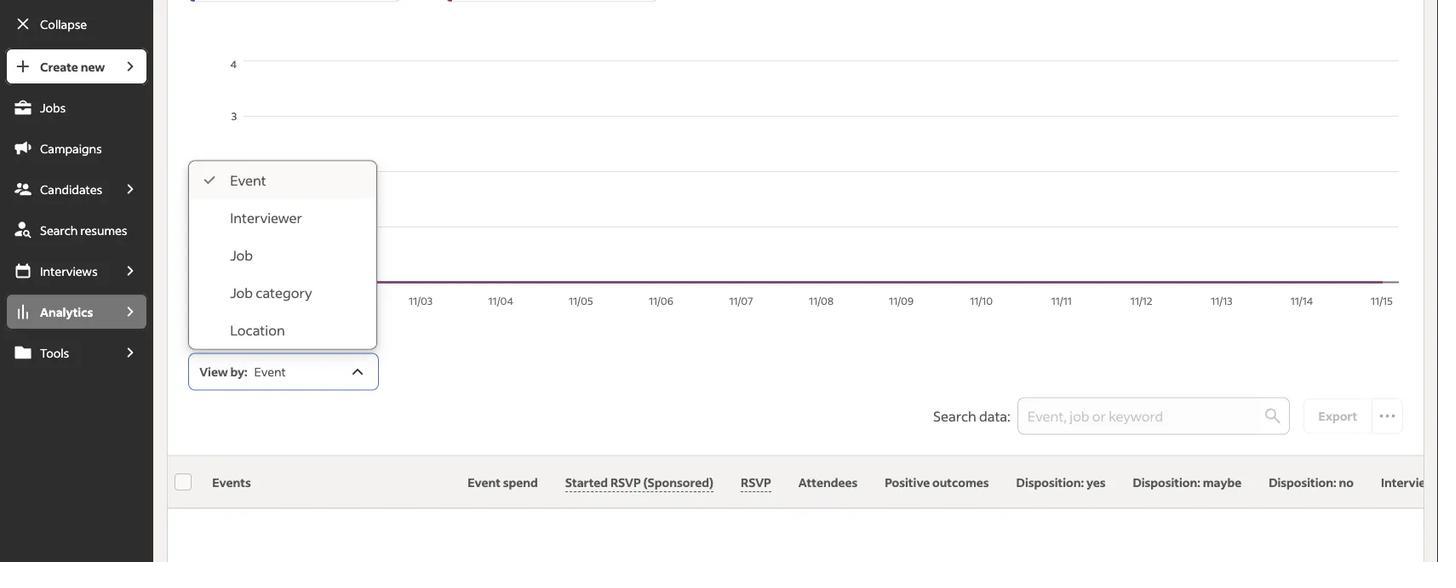 Task type: describe. For each thing, give the bounding box(es) containing it.
jobs link
[[5, 89, 148, 126]]

candidates link
[[5, 170, 113, 208]]

analytics link
[[5, 293, 113, 330]]

interviews
[[40, 263, 98, 278]]

view by: event
[[199, 364, 286, 379]]

yes
[[1087, 474, 1106, 490]]

rsvp button
[[741, 473, 771, 492]]

event spend
[[468, 474, 538, 490]]

interviews link
[[5, 252, 113, 290]]

disposition: for disposition: maybe
[[1133, 474, 1201, 490]]

maybe
[[1203, 474, 1242, 490]]

attendees
[[799, 474, 858, 490]]

view
[[199, 364, 228, 379]]

search for search data:
[[933, 407, 977, 425]]

search data:
[[933, 407, 1011, 425]]

new
[[81, 59, 105, 74]]

create
[[40, 59, 78, 74]]

positive outcomes
[[885, 474, 989, 490]]

positive
[[885, 474, 930, 490]]

search resumes link
[[5, 211, 148, 249]]

interviewer
[[230, 209, 302, 226]]

rsvp inside button
[[611, 474, 641, 490]]

event for event spend
[[468, 474, 501, 490]]

disposition: for disposition: no
[[1269, 474, 1337, 490]]

interview
[[1381, 474, 1436, 490]]

candidates
[[40, 181, 102, 197]]

campaigns link
[[5, 129, 148, 167]]

outcomes
[[933, 474, 989, 490]]

started rsvp (sponsored) button
[[565, 473, 714, 492]]

(sponsored)
[[643, 474, 714, 490]]



Task type: vqa. For each thing, say whether or not it's contained in the screenshot.
second the RSVP from right
yes



Task type: locate. For each thing, give the bounding box(es) containing it.
job for job
[[230, 246, 253, 264]]

search inside menu bar
[[40, 222, 78, 238]]

category
[[256, 284, 312, 301]]

resumes
[[80, 222, 127, 238]]

2 rsvp from the left
[[741, 474, 771, 490]]

campaigns
[[40, 141, 102, 156]]

event for event
[[230, 171, 266, 189]]

job
[[230, 246, 253, 264], [230, 284, 253, 301]]

1 vertical spatial event
[[254, 364, 286, 379]]

3 disposition: from the left
[[1269, 474, 1337, 490]]

1 horizontal spatial search
[[933, 407, 977, 425]]

0 horizontal spatial rsvp
[[611, 474, 641, 490]]

search
[[40, 222, 78, 238], [933, 407, 977, 425]]

list box
[[189, 161, 377, 349]]

create new
[[40, 59, 105, 74]]

0 horizontal spatial disposition:
[[1016, 474, 1084, 490]]

job for job category
[[230, 284, 253, 301]]

0 vertical spatial search
[[40, 222, 78, 238]]

search up 'interviews' link
[[40, 222, 78, 238]]

region
[[188, 57, 1404, 312]]

no
[[1339, 474, 1354, 490]]

disposition:
[[1016, 474, 1084, 490], [1133, 474, 1201, 490], [1269, 474, 1337, 490]]

rsvp
[[611, 474, 641, 490], [741, 474, 771, 490]]

started rsvp (sponsored)
[[565, 474, 714, 490]]

disposition: left no
[[1269, 474, 1337, 490]]

job category
[[230, 284, 312, 301]]

event option
[[189, 161, 377, 199]]

search for search resumes
[[40, 222, 78, 238]]

1 horizontal spatial disposition:
[[1133, 474, 1201, 490]]

disposition: left maybe
[[1133, 474, 1201, 490]]

disposition: no
[[1269, 474, 1354, 490]]

0 vertical spatial event
[[230, 171, 266, 189]]

2 job from the top
[[230, 284, 253, 301]]

disposition: left yes
[[1016, 474, 1084, 490]]

job up location on the left of the page
[[230, 284, 253, 301]]

interview 
[[1381, 474, 1438, 490]]

spend
[[503, 474, 538, 490]]

disposition: for disposition: yes
[[1016, 474, 1084, 490]]

analytics
[[40, 304, 93, 319]]

tools
[[40, 345, 69, 360]]

data:
[[979, 407, 1011, 425]]

event
[[230, 171, 266, 189], [254, 364, 286, 379], [468, 474, 501, 490]]

event inside option
[[230, 171, 266, 189]]

job down interviewer
[[230, 246, 253, 264]]

event left spend
[[468, 474, 501, 490]]

1 job from the top
[[230, 246, 253, 264]]

collapse
[[40, 16, 87, 32]]

event up interviewer
[[230, 171, 266, 189]]

event right by:
[[254, 364, 286, 379]]

2 vertical spatial event
[[468, 474, 501, 490]]

rsvp right started
[[611, 474, 641, 490]]

create new link
[[5, 48, 113, 85]]

2 horizontal spatial disposition:
[[1269, 474, 1337, 490]]

location
[[230, 321, 285, 339]]

disposition: maybe
[[1133, 474, 1242, 490]]

menu bar containing create new
[[0, 48, 153, 562]]

1 disposition: from the left
[[1016, 474, 1084, 490]]

0 horizontal spatial search
[[40, 222, 78, 238]]

disposition: yes
[[1016, 474, 1106, 490]]

0 vertical spatial job
[[230, 246, 253, 264]]

started
[[565, 474, 608, 490]]

events
[[212, 474, 251, 490]]

1 rsvp from the left
[[611, 474, 641, 490]]

tools link
[[5, 334, 113, 371]]

1 vertical spatial search
[[933, 407, 977, 425]]

menu bar
[[0, 48, 153, 562]]

1 vertical spatial job
[[230, 284, 253, 301]]

search resumes
[[40, 222, 127, 238]]

by:
[[230, 364, 247, 379]]

2 disposition: from the left
[[1133, 474, 1201, 490]]

collapse button
[[5, 5, 148, 43]]

1 horizontal spatial rsvp
[[741, 474, 771, 490]]

list box containing event
[[189, 161, 377, 349]]

search left data:
[[933, 407, 977, 425]]

rsvp left attendees at the bottom right of the page
[[741, 474, 771, 490]]

jobs
[[40, 100, 66, 115]]



